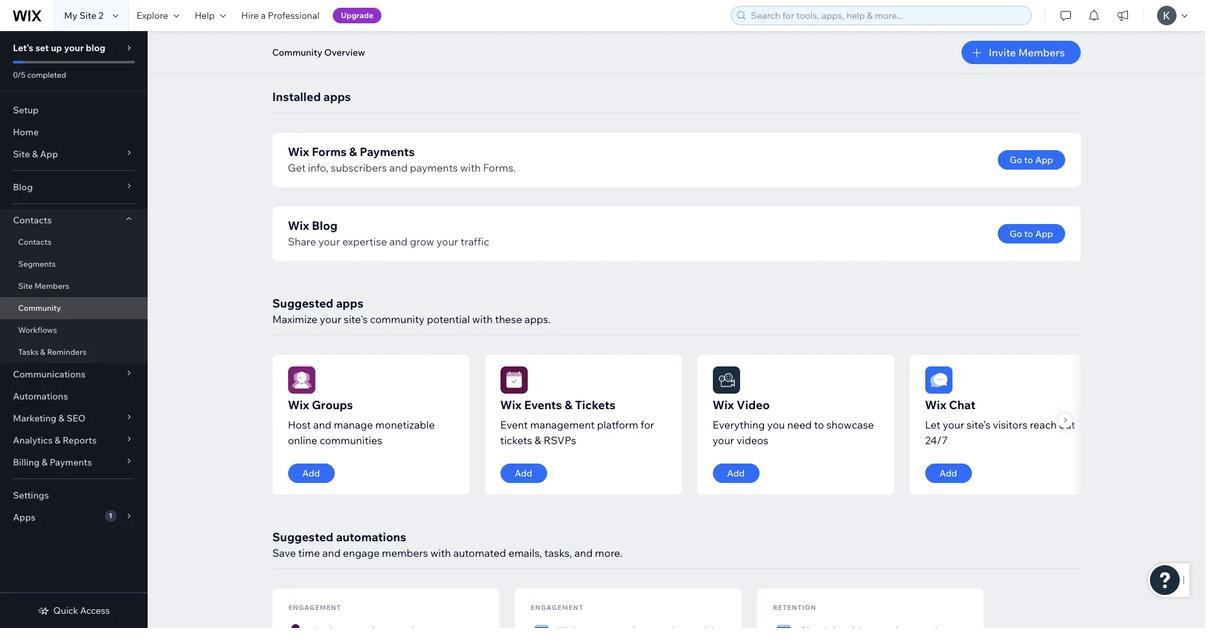Task type: vqa. For each thing, say whether or not it's contained in the screenshot.


Task type: describe. For each thing, give the bounding box(es) containing it.
your right the grow
[[437, 235, 458, 248]]

contacts for the 'contacts' link
[[18, 237, 51, 247]]

let's set up your blog
[[13, 42, 105, 54]]

with for automations
[[431, 547, 451, 560]]

wix for groups
[[288, 398, 309, 413]]

go for payments
[[1010, 154, 1023, 166]]

marketing
[[13, 413, 56, 424]]

communications
[[13, 369, 86, 380]]

segments link
[[0, 253, 148, 275]]

apps for suggested
[[336, 296, 364, 311]]

tasks & reminders
[[18, 347, 87, 357]]

management
[[531, 419, 595, 432]]

wix for blog
[[288, 218, 309, 233]]

wix forms & payments get info, subscribers and payments with forms.
[[288, 144, 516, 174]]

overview
[[324, 47, 365, 58]]

billing
[[13, 457, 40, 468]]

go to app for payments
[[1010, 154, 1054, 166]]

with inside wix forms & payments get info, subscribers and payments with forms.
[[460, 161, 481, 174]]

community for community
[[18, 303, 61, 313]]

share
[[288, 235, 316, 248]]

segments
[[18, 259, 56, 269]]

invite members button
[[962, 41, 1081, 64]]

site & app button
[[0, 143, 148, 165]]

tickets
[[575, 398, 616, 413]]

installed
[[272, 89, 321, 104]]

host
[[288, 419, 311, 432]]

2
[[99, 10, 104, 21]]

showcase
[[827, 419, 875, 432]]

my
[[64, 10, 77, 21]]

online
[[288, 434, 318, 447]]

billing & payments button
[[0, 452, 148, 474]]

community link
[[0, 297, 148, 319]]

setup link
[[0, 99, 148, 121]]

go for your
[[1010, 228, 1023, 240]]

automations
[[336, 530, 406, 545]]

payments
[[410, 161, 458, 174]]

& inside wix forms & payments get info, subscribers and payments with forms.
[[349, 144, 357, 159]]

automations
[[13, 391, 68, 402]]

everything
[[713, 419, 765, 432]]

apps for installed
[[324, 89, 351, 104]]

your for blog
[[319, 235, 340, 248]]

quick
[[53, 605, 78, 617]]

contacts for "contacts" 'dropdown button'
[[13, 214, 52, 226]]

members for site members
[[34, 281, 69, 291]]

site's
[[967, 419, 991, 432]]

to for your
[[1025, 228, 1034, 240]]

subscribers
[[331, 161, 387, 174]]

& right tickets
[[535, 434, 542, 447]]

& inside dropdown button
[[32, 148, 38, 160]]

apps.
[[525, 313, 551, 326]]

reminders
[[47, 347, 87, 357]]

let's
[[13, 42, 33, 54]]

forms
[[312, 144, 347, 159]]

wix chat let your site's visitors reach out 24/7
[[926, 398, 1076, 447]]

more.
[[595, 547, 623, 560]]

site members link
[[0, 275, 148, 297]]

time
[[298, 547, 320, 560]]

upgrade
[[341, 10, 374, 20]]

upgrade button
[[333, 8, 381, 23]]

add for everything
[[727, 468, 745, 479]]

members
[[382, 547, 428, 560]]

site for site & app
[[13, 148, 30, 160]]

suggested automations save time and engage members with automated emails, tasks, and more.
[[272, 530, 623, 560]]

add for host
[[302, 468, 320, 479]]

0/5 completed
[[13, 70, 66, 80]]

emails,
[[509, 547, 542, 560]]

groups
[[312, 398, 353, 413]]

payments inside wix forms & payments get info, subscribers and payments with forms.
[[360, 144, 415, 159]]

go to app button for your
[[999, 224, 1066, 244]]

analytics & reports button
[[0, 430, 148, 452]]

maximize
[[272, 313, 318, 326]]

home
[[13, 126, 39, 138]]

wix blog share your expertise and grow your traffic
[[288, 218, 490, 248]]

settings
[[13, 490, 49, 501]]

& left reports
[[55, 435, 61, 446]]

with for apps
[[473, 313, 493, 326]]

blog inside blog dropdown button
[[13, 181, 33, 193]]

and inside wix forms & payments get info, subscribers and payments with forms.
[[390, 161, 408, 174]]

site members
[[18, 281, 69, 291]]

tasks
[[18, 347, 38, 357]]

hire
[[241, 10, 259, 21]]

settings link
[[0, 485, 148, 507]]

list containing wix groups
[[272, 355, 1107, 495]]

professional
[[268, 10, 320, 21]]

community
[[370, 313, 425, 326]]

apps
[[13, 512, 35, 524]]

communications button
[[0, 363, 148, 386]]

home link
[[0, 121, 148, 143]]

members for invite members
[[1019, 46, 1066, 59]]

site's
[[344, 313, 368, 326]]

engage
[[343, 547, 380, 560]]

& right the 'tasks'
[[40, 347, 45, 357]]

& right 'billing'
[[42, 457, 48, 468]]

community for community overview
[[272, 47, 322, 58]]

billing & payments
[[13, 457, 92, 468]]

traffic
[[461, 235, 490, 248]]

save
[[272, 547, 296, 560]]

to inside wix video everything you need to showcase your videos
[[815, 419, 825, 432]]

0 vertical spatial site
[[79, 10, 96, 21]]

app inside dropdown button
[[40, 148, 58, 160]]

to for payments
[[1025, 154, 1034, 166]]

reports
[[63, 435, 97, 446]]



Task type: locate. For each thing, give the bounding box(es) containing it.
& up subscribers
[[349, 144, 357, 159]]

help button
[[187, 0, 234, 31]]

with
[[460, 161, 481, 174], [473, 313, 493, 326], [431, 547, 451, 560]]

forms.
[[483, 161, 516, 174]]

potential
[[427, 313, 470, 326]]

add button for let
[[926, 464, 972, 483]]

seo
[[67, 413, 86, 424]]

community inside sidebar element
[[18, 303, 61, 313]]

1 engagement from the left
[[289, 604, 342, 612]]

wix up everything
[[713, 398, 734, 413]]

1 vertical spatial apps
[[336, 296, 364, 311]]

and left payments
[[390, 161, 408, 174]]

workflows link
[[0, 319, 148, 341]]

0 vertical spatial go to app button
[[999, 150, 1066, 170]]

your left the site's
[[320, 313, 342, 326]]

and
[[390, 161, 408, 174], [390, 235, 408, 248], [313, 419, 332, 432], [323, 547, 341, 560], [575, 547, 593, 560]]

engagement down the time
[[289, 604, 342, 612]]

0 vertical spatial members
[[1019, 46, 1066, 59]]

0 horizontal spatial community
[[18, 303, 61, 313]]

wix for forms
[[288, 144, 309, 159]]

add down '24/7'
[[940, 468, 958, 479]]

0 horizontal spatial members
[[34, 281, 69, 291]]

go to app for your
[[1010, 228, 1054, 240]]

site & app
[[13, 148, 58, 160]]

blog button
[[0, 176, 148, 198]]

3 add from the left
[[727, 468, 745, 479]]

1 vertical spatial go
[[1010, 228, 1023, 240]]

events
[[525, 398, 562, 413]]

wix inside wix blog share your expertise and grow your traffic
[[288, 218, 309, 233]]

1 vertical spatial members
[[34, 281, 69, 291]]

add button down videos
[[713, 464, 760, 483]]

& inside dropdown button
[[59, 413, 64, 424]]

2 go from the top
[[1010, 228, 1023, 240]]

contacts link
[[0, 231, 148, 253]]

2 go to app button from the top
[[999, 224, 1066, 244]]

0 vertical spatial to
[[1025, 154, 1034, 166]]

3 add button from the left
[[713, 464, 760, 483]]

payments
[[360, 144, 415, 159], [50, 457, 92, 468]]

community down professional
[[272, 47, 322, 58]]

1 go to app button from the top
[[999, 150, 1066, 170]]

4 add from the left
[[940, 468, 958, 479]]

tickets
[[501, 434, 533, 447]]

explore
[[137, 10, 168, 21]]

setup
[[13, 104, 39, 116]]

apps right the installed
[[324, 89, 351, 104]]

info,
[[308, 161, 329, 174]]

your inside wix chat let your site's visitors reach out 24/7
[[943, 419, 965, 432]]

apps inside suggested apps maximize your site's community potential with these apps.
[[336, 296, 364, 311]]

wix inside wix chat let your site's visitors reach out 24/7
[[926, 398, 947, 413]]

go to app button for payments
[[999, 150, 1066, 170]]

engagement down tasks,
[[531, 604, 584, 612]]

1 vertical spatial to
[[1025, 228, 1034, 240]]

0 vertical spatial community
[[272, 47, 322, 58]]

manage
[[334, 419, 373, 432]]

these
[[495, 313, 522, 326]]

1 vertical spatial community
[[18, 303, 61, 313]]

automated
[[454, 547, 506, 560]]

wix groups host and manage monetizable online communities
[[288, 398, 435, 447]]

hire a professional
[[241, 10, 320, 21]]

add down tickets
[[515, 468, 533, 479]]

0 horizontal spatial payments
[[50, 457, 92, 468]]

site for site members
[[18, 281, 33, 291]]

event
[[501, 419, 528, 432]]

and down groups
[[313, 419, 332, 432]]

members right the invite in the top of the page
[[1019, 46, 1066, 59]]

community inside button
[[272, 47, 322, 58]]

community overview button
[[266, 43, 372, 62]]

community overview
[[272, 47, 365, 58]]

members inside button
[[1019, 46, 1066, 59]]

1 horizontal spatial blog
[[312, 218, 338, 233]]

completed
[[27, 70, 66, 80]]

with inside suggested automations save time and engage members with automated emails, tasks, and more.
[[431, 547, 451, 560]]

0 vertical spatial contacts
[[13, 214, 52, 226]]

2 engagement from the left
[[531, 604, 584, 612]]

add for &
[[515, 468, 533, 479]]

members down segments
[[34, 281, 69, 291]]

wix up let
[[926, 398, 947, 413]]

wix up share
[[288, 218, 309, 233]]

reach
[[1030, 419, 1057, 432]]

help
[[195, 10, 215, 21]]

1 vertical spatial blog
[[312, 218, 338, 233]]

your for set
[[64, 42, 84, 54]]

up
[[51, 42, 62, 54]]

wix for events
[[501, 398, 522, 413]]

0 horizontal spatial engagement
[[289, 604, 342, 612]]

automations link
[[0, 386, 148, 408]]

invite members
[[989, 46, 1066, 59]]

suggested for suggested apps
[[272, 296, 334, 311]]

payments down "analytics & reports" popup button
[[50, 457, 92, 468]]

you
[[768, 419, 785, 432]]

to
[[1025, 154, 1034, 166], [1025, 228, 1034, 240], [815, 419, 825, 432]]

suggested up the time
[[272, 530, 334, 545]]

communities
[[320, 434, 382, 447]]

tasks,
[[545, 547, 572, 560]]

1 suggested from the top
[[272, 296, 334, 311]]

2 add from the left
[[515, 468, 533, 479]]

platform
[[597, 419, 639, 432]]

0 vertical spatial with
[[460, 161, 481, 174]]

add button down tickets
[[501, 464, 547, 483]]

suggested up maximize
[[272, 296, 334, 311]]

1 add button from the left
[[288, 464, 335, 483]]

2 add button from the left
[[501, 464, 547, 483]]

wix inside wix forms & payments get info, subscribers and payments with forms.
[[288, 144, 309, 159]]

installed apps
[[272, 89, 351, 104]]

go
[[1010, 154, 1023, 166], [1010, 228, 1023, 240]]

your inside suggested apps maximize your site's community potential with these apps.
[[320, 313, 342, 326]]

add button down '24/7'
[[926, 464, 972, 483]]

your right let
[[943, 419, 965, 432]]

your inside wix video everything you need to showcase your videos
[[713, 434, 735, 447]]

let
[[926, 419, 941, 432]]

Search for tools, apps, help & more... field
[[747, 6, 1028, 25]]

need
[[788, 419, 812, 432]]

0 horizontal spatial blog
[[13, 181, 33, 193]]

add button for &
[[501, 464, 547, 483]]

list
[[272, 355, 1107, 495], [272, 589, 1081, 628]]

wix inside wix video everything you need to showcase your videos
[[713, 398, 734, 413]]

retention
[[773, 604, 817, 612]]

and left 'more.'
[[575, 547, 593, 560]]

workflows
[[18, 325, 57, 335]]

wix
[[288, 144, 309, 159], [288, 218, 309, 233], [288, 398, 309, 413], [501, 398, 522, 413], [713, 398, 734, 413], [926, 398, 947, 413]]

your right share
[[319, 235, 340, 248]]

wix video everything you need to showcase your videos
[[713, 398, 875, 447]]

with left forms.
[[460, 161, 481, 174]]

for
[[641, 419, 655, 432]]

marketing & seo
[[13, 413, 86, 424]]

1 horizontal spatial payments
[[360, 144, 415, 159]]

and inside wix groups host and manage monetizable online communities
[[313, 419, 332, 432]]

add down videos
[[727, 468, 745, 479]]

1 vertical spatial site
[[13, 148, 30, 160]]

site left 2
[[79, 10, 96, 21]]

24/7
[[926, 434, 948, 447]]

members inside sidebar element
[[34, 281, 69, 291]]

blog down site & app
[[13, 181, 33, 193]]

&
[[349, 144, 357, 159], [32, 148, 38, 160], [40, 347, 45, 357], [565, 398, 573, 413], [59, 413, 64, 424], [535, 434, 542, 447], [55, 435, 61, 446], [42, 457, 48, 468]]

with inside suggested apps maximize your site's community potential with these apps.
[[473, 313, 493, 326]]

grow
[[410, 235, 435, 248]]

go to app button
[[999, 150, 1066, 170], [999, 224, 1066, 244]]

expertise
[[343, 235, 387, 248]]

1
[[109, 512, 112, 520]]

video
[[737, 398, 770, 413]]

quick access button
[[38, 605, 110, 617]]

payments inside popup button
[[50, 457, 92, 468]]

2 suggested from the top
[[272, 530, 334, 545]]

your right up
[[64, 42, 84, 54]]

your for chat
[[943, 419, 965, 432]]

app for wix blog
[[1036, 228, 1054, 240]]

rsvps
[[544, 434, 577, 447]]

add button down online
[[288, 464, 335, 483]]

1 horizontal spatial community
[[272, 47, 322, 58]]

app for wix forms & payments
[[1036, 154, 1054, 166]]

your for apps
[[320, 313, 342, 326]]

1 vertical spatial payments
[[50, 457, 92, 468]]

my site 2
[[64, 10, 104, 21]]

add for let
[[940, 468, 958, 479]]

site down segments
[[18, 281, 33, 291]]

1 vertical spatial go to app button
[[999, 224, 1066, 244]]

apps up the site's
[[336, 296, 364, 311]]

1 horizontal spatial members
[[1019, 46, 1066, 59]]

and inside wix blog share your expertise and grow your traffic
[[390, 235, 408, 248]]

wix inside wix groups host and manage monetizable online communities
[[288, 398, 309, 413]]

set
[[35, 42, 49, 54]]

your
[[64, 42, 84, 54], [319, 235, 340, 248], [437, 235, 458, 248], [320, 313, 342, 326], [943, 419, 965, 432], [713, 434, 735, 447]]

blog inside wix blog share your expertise and grow your traffic
[[312, 218, 338, 233]]

4 add button from the left
[[926, 464, 972, 483]]

your inside sidebar element
[[64, 42, 84, 54]]

2 vertical spatial site
[[18, 281, 33, 291]]

your down everything
[[713, 434, 735, 447]]

0 vertical spatial go to app
[[1010, 154, 1054, 166]]

1 vertical spatial suggested
[[272, 530, 334, 545]]

0 vertical spatial suggested
[[272, 296, 334, 311]]

0 vertical spatial blog
[[13, 181, 33, 193]]

wix for video
[[713, 398, 734, 413]]

wix up host
[[288, 398, 309, 413]]

community up workflows at the left of the page
[[18, 303, 61, 313]]

payments up subscribers
[[360, 144, 415, 159]]

& down home
[[32, 148, 38, 160]]

1 list from the top
[[272, 355, 1107, 495]]

add button for everything
[[713, 464, 760, 483]]

wix inside wix events & tickets event management platform for tickets & rsvps
[[501, 398, 522, 413]]

add down online
[[302, 468, 320, 479]]

1 go to app from the top
[[1010, 154, 1054, 166]]

1 vertical spatial list
[[272, 589, 1081, 628]]

1 horizontal spatial engagement
[[531, 604, 584, 612]]

wix up get
[[288, 144, 309, 159]]

2 go to app from the top
[[1010, 228, 1054, 240]]

with left these
[[473, 313, 493, 326]]

2 vertical spatial with
[[431, 547, 451, 560]]

analytics
[[13, 435, 53, 446]]

2 list from the top
[[272, 589, 1081, 628]]

members
[[1019, 46, 1066, 59], [34, 281, 69, 291]]

list containing engagement
[[272, 589, 1081, 628]]

suggested inside suggested automations save time and engage members with automated emails, tasks, and more.
[[272, 530, 334, 545]]

out
[[1060, 419, 1076, 432]]

suggested for suggested automations
[[272, 530, 334, 545]]

blog up share
[[312, 218, 338, 233]]

wix up event
[[501, 398, 522, 413]]

engagement
[[289, 604, 342, 612], [531, 604, 584, 612]]

contacts
[[13, 214, 52, 226], [18, 237, 51, 247]]

tasks & reminders link
[[0, 341, 148, 363]]

1 go from the top
[[1010, 154, 1023, 166]]

add button for host
[[288, 464, 335, 483]]

and left the grow
[[390, 235, 408, 248]]

videos
[[737, 434, 769, 447]]

sidebar element
[[0, 31, 148, 628]]

1 add from the left
[[302, 468, 320, 479]]

0 vertical spatial list
[[272, 355, 1107, 495]]

contacts inside 'dropdown button'
[[13, 214, 52, 226]]

and right the time
[[323, 547, 341, 560]]

apps
[[324, 89, 351, 104], [336, 296, 364, 311]]

with right members
[[431, 547, 451, 560]]

1 vertical spatial with
[[473, 313, 493, 326]]

visitors
[[993, 419, 1028, 432]]

& left seo
[[59, 413, 64, 424]]

0 vertical spatial apps
[[324, 89, 351, 104]]

1 vertical spatial contacts
[[18, 237, 51, 247]]

2 vertical spatial to
[[815, 419, 825, 432]]

quick access
[[53, 605, 110, 617]]

1 vertical spatial go to app
[[1010, 228, 1054, 240]]

blog
[[13, 181, 33, 193], [312, 218, 338, 233]]

wix for chat
[[926, 398, 947, 413]]

site inside dropdown button
[[13, 148, 30, 160]]

0 vertical spatial payments
[[360, 144, 415, 159]]

get
[[288, 161, 306, 174]]

site down home
[[13, 148, 30, 160]]

analytics & reports
[[13, 435, 97, 446]]

0 vertical spatial go
[[1010, 154, 1023, 166]]

suggested inside suggested apps maximize your site's community potential with these apps.
[[272, 296, 334, 311]]

& up management
[[565, 398, 573, 413]]



